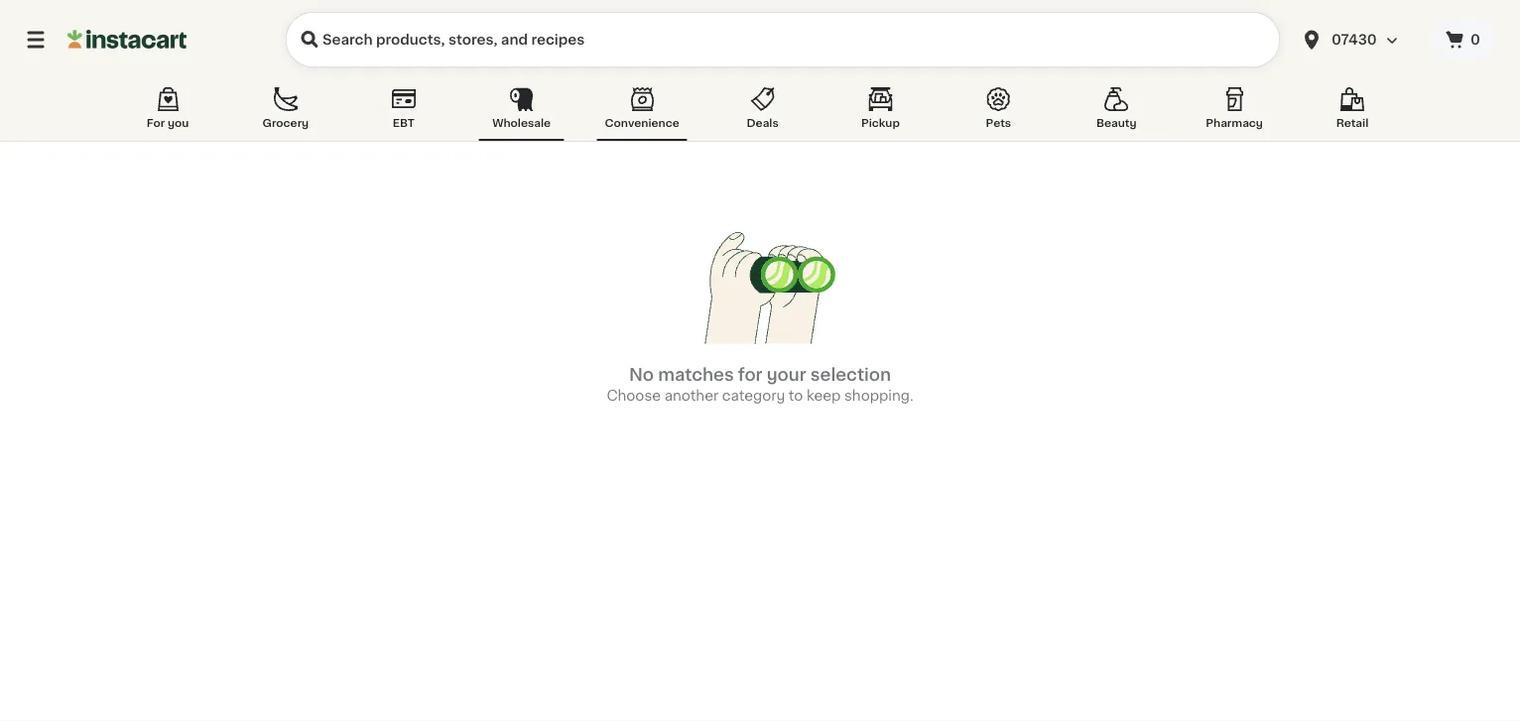 Task type: vqa. For each thing, say whether or not it's contained in the screenshot.
EBT button
yes



Task type: describe. For each thing, give the bounding box(es) containing it.
pharmacy
[[1206, 118, 1263, 129]]

07430
[[1332, 33, 1377, 47]]

deals button
[[720, 83, 806, 141]]

to
[[789, 389, 803, 403]]

Search field
[[286, 12, 1280, 67]]

keep
[[807, 389, 841, 403]]

for
[[738, 367, 763, 384]]

no
[[629, 367, 654, 384]]

your
[[767, 367, 807, 384]]

wholesale button
[[479, 83, 564, 141]]

beauty
[[1097, 118, 1137, 129]]

for you button
[[125, 83, 210, 141]]

pharmacy button
[[1192, 83, 1277, 141]]

you
[[168, 118, 189, 129]]

07430 button
[[1288, 12, 1431, 67]]

selection
[[811, 367, 891, 384]]

convenience button
[[597, 83, 688, 141]]

0 button
[[1431, 20, 1497, 60]]

instacart image
[[67, 28, 187, 52]]

07430 button
[[1300, 12, 1419, 67]]

grocery
[[263, 118, 309, 129]]

retail button
[[1310, 83, 1395, 141]]



Task type: locate. For each thing, give the bounding box(es) containing it.
ebt button
[[361, 83, 446, 141]]

ebt
[[393, 118, 415, 129]]

pets
[[986, 118, 1011, 129]]

None search field
[[286, 12, 1280, 67]]

beauty button
[[1074, 83, 1159, 141]]

another
[[665, 389, 719, 403]]

no matches for your selection choose another category to keep shopping.
[[607, 367, 914, 403]]

retail
[[1337, 118, 1369, 129]]

matches
[[658, 367, 734, 384]]

shopping.
[[845, 389, 914, 403]]

for
[[147, 118, 165, 129]]

0
[[1471, 33, 1481, 47]]

convenience
[[605, 118, 680, 129]]

pickup button
[[838, 83, 924, 141]]

wholesale
[[492, 118, 551, 129]]

deals
[[747, 118, 779, 129]]

shop categories tab list
[[125, 83, 1395, 141]]

pickup
[[862, 118, 900, 129]]

pets button
[[956, 83, 1042, 141]]

choose
[[607, 389, 661, 403]]

grocery button
[[243, 83, 328, 141]]

for you
[[147, 118, 189, 129]]

category
[[722, 389, 785, 403]]



